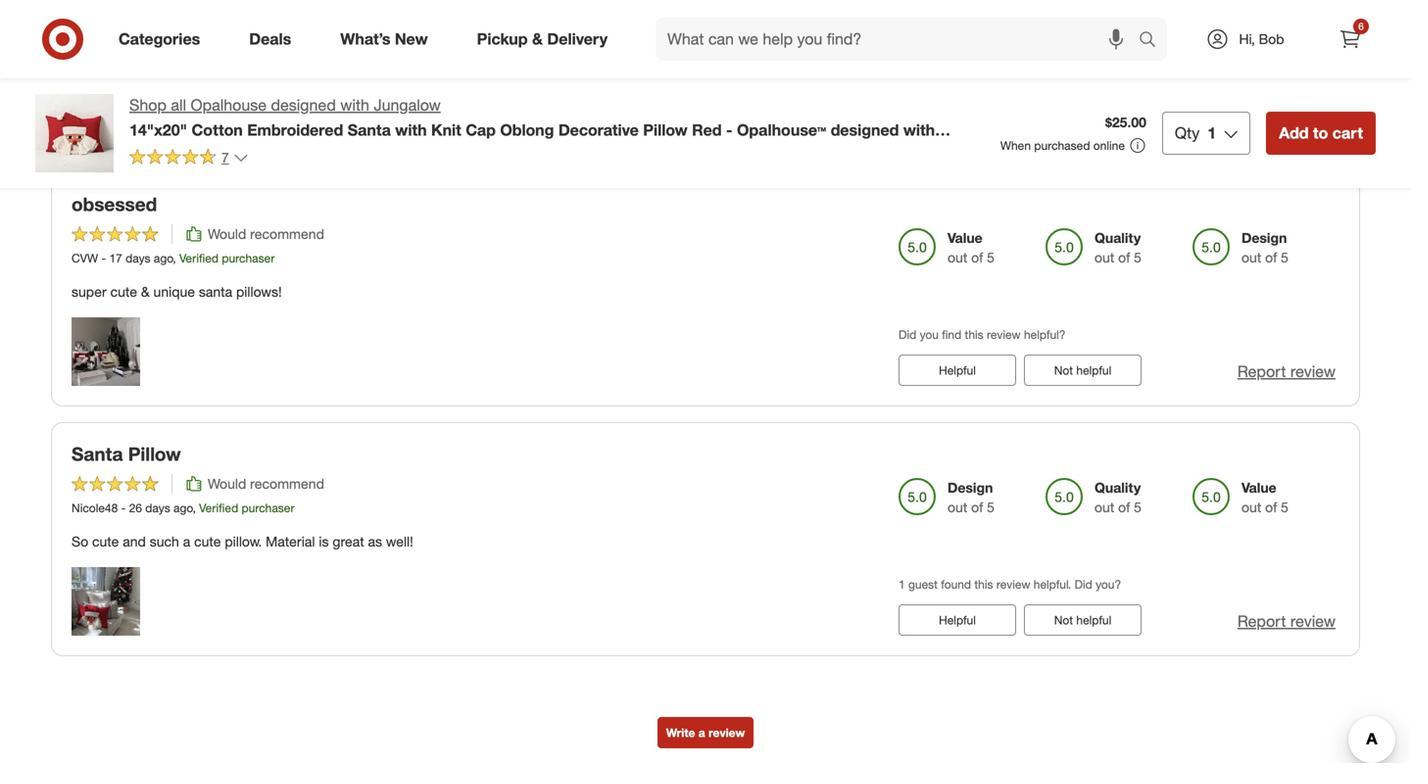 Task type: locate. For each thing, give the bounding box(es) containing it.
6 for 6 days ago , verified purchaser
[[119, 36, 126, 51]]

recommend up material
[[250, 475, 324, 492]]

3 helpful from the top
[[1077, 613, 1112, 628]]

with down 'what can we help you find? suggestions appear below' search box
[[904, 120, 935, 140]]

days up quality. in the top of the page
[[129, 36, 154, 51]]

value for great quality. very dimensional. love it
[[1242, 15, 1277, 32]]

1 vertical spatial did
[[899, 327, 917, 342]]

1 vertical spatial report
[[1238, 362, 1286, 381]]

did
[[899, 77, 917, 92], [899, 327, 917, 342], [1075, 577, 1093, 592]]

2 helpful from the top
[[939, 613, 976, 628]]

1 vertical spatial quality
[[1095, 229, 1141, 246]]

0 vertical spatial verified
[[183, 36, 222, 51]]

material
[[266, 533, 315, 550]]

2 report review from the top
[[1238, 362, 1336, 381]]

-
[[726, 120, 733, 140], [101, 251, 106, 266], [121, 501, 126, 515]]

cute right so
[[92, 533, 119, 550]]

2 vertical spatial ,
[[193, 501, 196, 515]]

cotton
[[192, 120, 243, 140]]

0 vertical spatial value out of 5
[[1242, 15, 1289, 51]]

1 horizontal spatial pillow
[[643, 120, 688, 140]]

not helpful button for obsessed
[[1024, 355, 1142, 386]]

$25.00
[[1106, 114, 1147, 131]]

and
[[123, 533, 146, 550]]

report review for obsessed
[[1238, 362, 1336, 381]]

0 vertical spatial quality out of 5
[[1095, 15, 1142, 51]]

0 vertical spatial &
[[532, 29, 543, 49]]

shop all opalhouse designed with jungalow 14"x20" cotton embroidered santa with knit cap oblong decorative pillow red - opalhouse™ designed with jungalow™
[[129, 96, 935, 159]]

, right 26
[[193, 501, 196, 515]]

would recommend for obsessed
[[208, 225, 324, 242]]

0 vertical spatial would
[[208, 225, 246, 242]]

designed
[[271, 96, 336, 115], [831, 120, 899, 140]]

0 vertical spatial pillow
[[643, 120, 688, 140]]

0 vertical spatial helpful
[[939, 363, 976, 378]]

helpful
[[939, 363, 976, 378], [939, 613, 976, 628]]

all
[[171, 96, 186, 115]]

cute
[[110, 283, 137, 300], [92, 533, 119, 550], [194, 533, 221, 550]]

quality for obsessed
[[1095, 229, 1141, 246]]

1 vertical spatial 6
[[119, 36, 126, 51]]

santa down 'jungalow'
[[348, 120, 391, 140]]

deals link
[[233, 18, 316, 61]]

3 quality out of 5 from the top
[[1095, 479, 1142, 516]]

would recommend
[[208, 225, 324, 242], [208, 475, 324, 492]]

quality
[[1095, 15, 1141, 32], [1095, 229, 1141, 246], [1095, 479, 1141, 496]]

purchaser for santa pillow
[[242, 501, 295, 515]]

would recommend up pillows!
[[208, 225, 324, 242]]

1 vertical spatial santa
[[72, 443, 123, 466]]

2 would recommend from the top
[[208, 475, 324, 492]]

you?
[[1096, 577, 1121, 592]]

find
[[942, 77, 962, 92], [942, 327, 962, 342]]

report review for santa pillow
[[1238, 612, 1336, 631]]

26
[[129, 501, 142, 515]]

value
[[1242, 15, 1277, 32], [948, 229, 983, 246], [1242, 479, 1277, 496]]

pillow up 26
[[128, 443, 181, 466]]

1 vertical spatial ago
[[154, 251, 173, 266]]

recommend up pillows!
[[250, 225, 324, 242]]

1 horizontal spatial 1
[[1208, 123, 1217, 143]]

this
[[965, 77, 984, 92], [965, 327, 984, 342], [975, 577, 993, 592]]

delivery
[[547, 29, 608, 49]]

santa up nicole48 at the bottom of page
[[72, 443, 123, 466]]

of
[[1118, 34, 1130, 51], [1265, 34, 1277, 51], [971, 249, 983, 266], [1118, 249, 1130, 266], [1265, 249, 1277, 266], [971, 499, 983, 516], [1118, 499, 1130, 516], [1265, 499, 1277, 516]]

review
[[987, 77, 1021, 92], [1291, 112, 1336, 131], [987, 327, 1021, 342], [1291, 362, 1336, 381], [997, 577, 1031, 592], [1291, 612, 1336, 631], [709, 726, 745, 740]]

1 not from the top
[[1054, 113, 1073, 128]]

3 not helpful from the top
[[1054, 613, 1112, 628]]

1 would recommend from the top
[[208, 225, 324, 242]]

search button
[[1130, 18, 1177, 65]]

1 horizontal spatial &
[[532, 29, 543, 49]]

0 horizontal spatial a
[[183, 533, 190, 550]]

add to cart button
[[1267, 112, 1376, 155]]

1 helpful? from the top
[[1024, 77, 1066, 92]]

3 report review button from the top
[[1238, 611, 1336, 633]]

1 vertical spatial verified
[[179, 251, 219, 266]]

quality out of 5
[[1095, 15, 1142, 51], [1095, 229, 1142, 266], [1095, 479, 1142, 516]]

0 vertical spatial report review
[[1238, 112, 1336, 131]]

1 vertical spatial did you find this review helpful?
[[899, 327, 1066, 342]]

2 vertical spatial value out of 5
[[1242, 479, 1289, 516]]

purchaser up material
[[242, 501, 295, 515]]

6 right bob
[[1359, 20, 1364, 32]]

what's new
[[340, 29, 428, 49]]

with
[[340, 96, 369, 115], [395, 120, 427, 140], [904, 120, 935, 140]]

verified for santa pillow
[[199, 501, 238, 515]]

2 vertical spatial report
[[1238, 612, 1286, 631]]

purchaser up dimensional.
[[226, 36, 278, 51]]

2 would from the top
[[208, 475, 246, 492]]

1 vertical spatial 1
[[899, 577, 905, 592]]

nicole48
[[72, 501, 118, 515]]

1 vertical spatial would
[[208, 475, 246, 492]]

1 horizontal spatial 6
[[1359, 20, 1364, 32]]

helpful? for design out of 5
[[1024, 327, 1066, 342]]

would
[[208, 225, 246, 242], [208, 475, 246, 492]]

not helpful button
[[1024, 105, 1142, 136], [1024, 355, 1142, 386], [1024, 605, 1142, 636]]

ago up such
[[174, 501, 193, 515]]

1 vertical spatial design
[[1242, 229, 1287, 246]]

2 vertical spatial purchaser
[[242, 501, 295, 515]]

0 vertical spatial find
[[942, 77, 962, 92]]

, up very
[[176, 36, 180, 51]]

1 horizontal spatial santa
[[348, 120, 391, 140]]

1 vertical spatial -
[[101, 251, 106, 266]]

value for so cute and such a cute pillow. material is great as well!
[[1242, 479, 1277, 496]]

not for santa pillow
[[1054, 613, 1073, 628]]

2 helpful? from the top
[[1024, 327, 1066, 342]]

designed right "opalhouse™"
[[831, 120, 899, 140]]

2 you from the top
[[920, 327, 939, 342]]

0 vertical spatial ago
[[157, 36, 176, 51]]

purchased
[[1034, 138, 1090, 153]]

- for santa pillow
[[121, 501, 126, 515]]

1 vertical spatial not
[[1054, 363, 1073, 378]]

0 vertical spatial 6
[[1359, 20, 1364, 32]]

0 vertical spatial a
[[183, 533, 190, 550]]

red
[[692, 120, 722, 140]]

qty 1
[[1175, 123, 1217, 143]]

designed up embroidered
[[271, 96, 336, 115]]

1 right the qty
[[1208, 123, 1217, 143]]

1 vertical spatial helpful
[[1077, 363, 1112, 378]]

with down 'jungalow'
[[395, 120, 427, 140]]

2 did you find this review helpful? from the top
[[899, 327, 1066, 342]]

2 helpful from the top
[[1077, 363, 1112, 378]]

you
[[920, 77, 939, 92], [920, 327, 939, 342]]

not helpful for obsessed
[[1054, 363, 1112, 378]]

1 helpful button from the top
[[899, 355, 1016, 386]]

1 vertical spatial a
[[699, 726, 705, 740]]

not helpful for santa pillow
[[1054, 613, 1112, 628]]

pillow
[[643, 120, 688, 140], [128, 443, 181, 466]]

1 vertical spatial design out of 5
[[948, 479, 995, 516]]

0 vertical spatial did you find this review helpful?
[[899, 77, 1066, 92]]

0 vertical spatial guest review image 1 of 1, zoom in image
[[72, 318, 140, 386]]

& left unique
[[141, 283, 150, 300]]

pillows!
[[236, 283, 282, 300]]

days for santa pillow
[[145, 501, 170, 515]]

0 vertical spatial not helpful button
[[1024, 105, 1142, 136]]

so cute and such a cute pillow. material is great as well!
[[72, 533, 413, 550]]

0 vertical spatial ,
[[176, 36, 180, 51]]

did you find this review helpful? for value out of 5
[[899, 77, 1066, 92]]

0 vertical spatial design
[[948, 15, 993, 32]]

with left 'jungalow'
[[340, 96, 369, 115]]

would up santa
[[208, 225, 246, 242]]

1 vertical spatial ,
[[173, 251, 176, 266]]

6 right the gamsy
[[119, 36, 126, 51]]

0 horizontal spatial -
[[101, 251, 106, 266]]

guest review image 1 of 1, zoom in image for obsessed
[[72, 318, 140, 386]]

2 guest review image 1 of 1, zoom in image from the top
[[72, 567, 140, 636]]

0 vertical spatial quality
[[1095, 15, 1141, 32]]

2 vertical spatial design
[[948, 479, 993, 496]]

qty
[[1175, 123, 1200, 143]]

love
[[267, 69, 296, 86]]

- right red
[[726, 120, 733, 140]]

1 vertical spatial helpful button
[[899, 605, 1016, 636]]

3 not helpful button from the top
[[1024, 605, 1142, 636]]

quality.
[[109, 69, 152, 86]]

purchaser up pillows!
[[222, 251, 275, 266]]

2 horizontal spatial with
[[904, 120, 935, 140]]

2 vertical spatial not
[[1054, 613, 1073, 628]]

recommend for santa pillow
[[250, 475, 324, 492]]

5
[[1134, 34, 1142, 51], [1281, 34, 1289, 51], [987, 249, 995, 266], [1134, 249, 1142, 266], [1281, 249, 1289, 266], [987, 499, 995, 516], [1134, 499, 1142, 516], [1281, 499, 1289, 516]]

guest review image 1 of 1, zoom in image down so
[[72, 567, 140, 636]]

helpful button for obsessed
[[899, 355, 1016, 386]]

a right write
[[699, 726, 705, 740]]

- left 26
[[121, 501, 126, 515]]

cute for obsessed
[[110, 283, 137, 300]]

cute down 17 on the left top
[[110, 283, 137, 300]]

pickup & delivery link
[[460, 18, 632, 61]]

recommend
[[250, 225, 324, 242], [250, 475, 324, 492]]

did you find this review helpful? for design out of 5
[[899, 327, 1066, 342]]

2 vertical spatial report review
[[1238, 612, 1336, 631]]

2 quality from the top
[[1095, 229, 1141, 246]]

1 horizontal spatial -
[[121, 501, 126, 515]]

categories
[[119, 29, 200, 49]]

verified up 'great quality. very dimensional. love it'
[[183, 36, 222, 51]]

1 not helpful button from the top
[[1024, 105, 1142, 136]]

3 report from the top
[[1238, 612, 1286, 631]]

0 horizontal spatial pillow
[[128, 443, 181, 466]]

ago for santa pillow
[[174, 501, 193, 515]]

0 vertical spatial did
[[899, 77, 917, 92]]

2 vertical spatial not helpful button
[[1024, 605, 1142, 636]]

ago up very
[[157, 36, 176, 51]]

quality out of 5 for santa pillow
[[1095, 479, 1142, 516]]

1 vertical spatial helpful?
[[1024, 327, 1066, 342]]

0 horizontal spatial &
[[141, 283, 150, 300]]

report review
[[1238, 112, 1336, 131], [1238, 362, 1336, 381], [1238, 612, 1336, 631]]

, up unique
[[173, 251, 176, 266]]

report
[[1238, 112, 1286, 131], [1238, 362, 1286, 381], [1238, 612, 1286, 631]]

1 guest review image 1 of 1, zoom in image from the top
[[72, 318, 140, 386]]

0 vertical spatial report review button
[[1238, 111, 1336, 133]]

1 would from the top
[[208, 225, 246, 242]]

what's new link
[[324, 18, 452, 61]]

1 you from the top
[[920, 77, 939, 92]]

great
[[72, 69, 106, 86]]

cart
[[1333, 123, 1363, 143]]

deals
[[249, 29, 291, 49]]

2 report review button from the top
[[1238, 361, 1336, 383]]

2 not helpful from the top
[[1054, 363, 1112, 378]]

helpful for obsessed
[[939, 363, 976, 378]]

0 vertical spatial helpful button
[[899, 355, 1016, 386]]

design
[[948, 15, 993, 32], [1242, 229, 1287, 246], [948, 479, 993, 496]]

2 find from the top
[[942, 327, 962, 342]]

would up nicole48 - 26 days ago , verified purchaser
[[208, 475, 246, 492]]

ago up unique
[[154, 251, 173, 266]]

not helpful
[[1054, 113, 1112, 128], [1054, 363, 1112, 378], [1054, 613, 1112, 628]]

cvw - 17 days ago , verified purchaser
[[72, 251, 275, 266]]

2 report from the top
[[1238, 362, 1286, 381]]

1 vertical spatial guest review image 1 of 1, zoom in image
[[72, 567, 140, 636]]

2 helpful button from the top
[[899, 605, 1016, 636]]

1 recommend from the top
[[250, 225, 324, 242]]

2 quality out of 5 from the top
[[1095, 229, 1142, 266]]

this for santa pillow
[[975, 577, 993, 592]]

you for design out of 5
[[920, 327, 939, 342]]

obsessed
[[72, 193, 157, 216]]

1 vertical spatial &
[[141, 283, 150, 300]]

2 vertical spatial helpful
[[1077, 613, 1112, 628]]

0 horizontal spatial design out of 5
[[948, 479, 995, 516]]

helpful
[[1077, 113, 1112, 128], [1077, 363, 1112, 378], [1077, 613, 1112, 628]]

0 vertical spatial recommend
[[250, 225, 324, 242]]

2 recommend from the top
[[250, 475, 324, 492]]

days
[[129, 36, 154, 51], [126, 251, 151, 266], [145, 501, 170, 515]]

days right 26
[[145, 501, 170, 515]]

0 horizontal spatial designed
[[271, 96, 336, 115]]

0 vertical spatial helpful
[[1077, 113, 1112, 128]]

What can we help you find? suggestions appear below search field
[[656, 18, 1144, 61]]

0 vertical spatial helpful?
[[1024, 77, 1066, 92]]

when purchased online
[[1001, 138, 1125, 153]]

verified up santa
[[179, 251, 219, 266]]

&
[[532, 29, 543, 49], [141, 283, 150, 300]]

pillow left red
[[643, 120, 688, 140]]

jungalow™
[[129, 140, 211, 159]]

guest review image 1 of 1, zoom in image
[[72, 318, 140, 386], [72, 567, 140, 636]]

1 vertical spatial days
[[126, 251, 151, 266]]

1 helpful from the top
[[939, 363, 976, 378]]

1 vertical spatial you
[[920, 327, 939, 342]]

1 report review button from the top
[[1238, 111, 1336, 133]]

opalhouse
[[191, 96, 267, 115]]

1 horizontal spatial design out of 5
[[1242, 229, 1289, 266]]

2 vertical spatial verified
[[199, 501, 238, 515]]

great
[[333, 533, 364, 550]]

1 vertical spatial helpful
[[939, 613, 976, 628]]

a right such
[[183, 533, 190, 550]]

, for santa pillow
[[193, 501, 196, 515]]

would for obsessed
[[208, 225, 246, 242]]

a inside write a review button
[[699, 726, 705, 740]]

1 helpful from the top
[[1077, 113, 1112, 128]]

3 quality from the top
[[1095, 479, 1141, 496]]

guest review image 1 of 1, zoom in image down super on the top left of page
[[72, 318, 140, 386]]

1 vertical spatial report review
[[1238, 362, 1336, 381]]

1 vertical spatial quality out of 5
[[1095, 229, 1142, 266]]

1 left guest
[[899, 577, 905, 592]]

6 for 6
[[1359, 20, 1364, 32]]

2 vertical spatial quality
[[1095, 479, 1141, 496]]

a
[[183, 533, 190, 550], [699, 726, 705, 740]]

0 vertical spatial report
[[1238, 112, 1286, 131]]

ago
[[157, 36, 176, 51], [154, 251, 173, 266], [174, 501, 193, 515]]

1 horizontal spatial designed
[[831, 120, 899, 140]]

would recommend for santa pillow
[[208, 475, 324, 492]]

2 horizontal spatial -
[[726, 120, 733, 140]]

3 report review from the top
[[1238, 612, 1336, 631]]

3 not from the top
[[1054, 613, 1073, 628]]

2 vertical spatial did
[[1075, 577, 1093, 592]]

great quality. very dimensional. love it
[[72, 69, 307, 86]]

- left 17 on the left top
[[101, 251, 106, 266]]

would recommend up pillow.
[[208, 475, 324, 492]]

guest review image 1 of 1, zoom in image for santa pillow
[[72, 567, 140, 636]]

days right 17 on the left top
[[126, 251, 151, 266]]

0 vertical spatial not
[[1054, 113, 1073, 128]]

2 vertical spatial not helpful
[[1054, 613, 1112, 628]]

1 find from the top
[[942, 77, 962, 92]]

verified up the so cute and such a cute pillow. material is great as well!
[[199, 501, 238, 515]]

1 did you find this review helpful? from the top
[[899, 77, 1066, 92]]

1 vertical spatial find
[[942, 327, 962, 342]]

0 vertical spatial not helpful
[[1054, 113, 1112, 128]]

2 vertical spatial quality out of 5
[[1095, 479, 1142, 516]]

0 vertical spatial you
[[920, 77, 939, 92]]

knit
[[431, 120, 461, 140]]

0 vertical spatial value
[[1242, 15, 1277, 32]]

0 horizontal spatial with
[[340, 96, 369, 115]]

verified
[[183, 36, 222, 51], [179, 251, 219, 266], [199, 501, 238, 515]]

2 not helpful button from the top
[[1024, 355, 1142, 386]]

0 vertical spatial -
[[726, 120, 733, 140]]

0 horizontal spatial 6
[[119, 36, 126, 51]]

as
[[368, 533, 382, 550]]

2 not from the top
[[1054, 363, 1073, 378]]

& right pickup
[[532, 29, 543, 49]]

2 vertical spatial this
[[975, 577, 993, 592]]

0 vertical spatial santa
[[348, 120, 391, 140]]

6 inside 6 link
[[1359, 20, 1364, 32]]

well!
[[386, 533, 413, 550]]



Task type: describe. For each thing, give the bounding box(es) containing it.
0 vertical spatial designed
[[271, 96, 336, 115]]

to
[[1313, 123, 1328, 143]]

found
[[941, 577, 971, 592]]

0 horizontal spatial 1
[[899, 577, 905, 592]]

decorative
[[559, 120, 639, 140]]

oblong
[[500, 120, 554, 140]]

1 quality out of 5 from the top
[[1095, 15, 1142, 51]]

1 vertical spatial designed
[[831, 120, 899, 140]]

verified for obsessed
[[179, 251, 219, 266]]

write a review
[[666, 726, 745, 740]]

pickup
[[477, 29, 528, 49]]

0 vertical spatial days
[[129, 36, 154, 51]]

1 report from the top
[[1238, 112, 1286, 131]]

add
[[1279, 123, 1309, 143]]

- for obsessed
[[101, 251, 106, 266]]

ago for obsessed
[[154, 251, 173, 266]]

so
[[72, 533, 88, 550]]

quality for santa pillow
[[1095, 479, 1141, 496]]

pillow.
[[225, 533, 262, 550]]

such
[[150, 533, 179, 550]]

days for obsessed
[[126, 251, 151, 266]]

not for obsessed
[[1054, 363, 1073, 378]]

find for design out of 5
[[942, 327, 962, 342]]

find for value out of 5
[[942, 77, 962, 92]]

value out of 5 for so cute and such a cute pillow. material is great as well!
[[1242, 479, 1289, 516]]

bob
[[1259, 30, 1285, 48]]

helpful for obsessed
[[1077, 363, 1112, 378]]

when
[[1001, 138, 1031, 153]]

santa
[[199, 283, 232, 300]]

it
[[300, 69, 307, 86]]

17
[[109, 251, 122, 266]]

report review button for obsessed
[[1238, 361, 1336, 383]]

nicole48 - 26 days ago , verified purchaser
[[72, 501, 295, 515]]

is
[[319, 533, 329, 550]]

pickup & delivery
[[477, 29, 608, 49]]

dimensional.
[[186, 69, 263, 86]]

helpful for santa pillow
[[939, 613, 976, 628]]

quality out of 5 for obsessed
[[1095, 229, 1142, 266]]

7 link
[[129, 148, 249, 170]]

, for obsessed
[[173, 251, 176, 266]]

would for santa pillow
[[208, 475, 246, 492]]

helpful button for santa pillow
[[899, 605, 1016, 636]]

pillow inside shop all opalhouse designed with jungalow 14"x20" cotton embroidered santa with knit cap oblong decorative pillow red - opalhouse™ designed with jungalow™
[[643, 120, 688, 140]]

image of 14"x20" cotton embroidered santa with knit cap oblong decorative pillow red - opalhouse™ designed with jungalow™ image
[[35, 94, 114, 173]]

report for obsessed
[[1238, 362, 1286, 381]]

embroidered
[[247, 120, 343, 140]]

1 report review from the top
[[1238, 112, 1336, 131]]

gamsy
[[72, 36, 108, 51]]

did for value out of 5
[[899, 77, 917, 92]]

7
[[222, 149, 229, 166]]

6 days ago , verified purchaser
[[119, 36, 278, 51]]

cvw
[[72, 251, 98, 266]]

online
[[1094, 138, 1125, 153]]

write a review button
[[657, 717, 754, 749]]

what's
[[340, 29, 391, 49]]

recommend for obsessed
[[250, 225, 324, 242]]

categories link
[[102, 18, 225, 61]]

new
[[395, 29, 428, 49]]

hi, bob
[[1239, 30, 1285, 48]]

1 not helpful from the top
[[1054, 113, 1112, 128]]

hi,
[[1239, 30, 1255, 48]]

1 guest found this review helpful. did you?
[[899, 577, 1121, 592]]

santa inside shop all opalhouse designed with jungalow 14"x20" cotton embroidered santa with knit cap oblong decorative pillow red - opalhouse™ designed with jungalow™
[[348, 120, 391, 140]]

very
[[156, 69, 183, 86]]

purchaser for obsessed
[[222, 251, 275, 266]]

0 vertical spatial purchaser
[[226, 36, 278, 51]]

add to cart
[[1279, 123, 1363, 143]]

6 link
[[1329, 18, 1372, 61]]

0 vertical spatial design out of 5
[[1242, 229, 1289, 266]]

guest
[[909, 577, 938, 592]]

1 horizontal spatial with
[[395, 120, 427, 140]]

santa pillow
[[72, 443, 181, 466]]

this for obsessed
[[965, 327, 984, 342]]

shop
[[129, 96, 167, 115]]

helpful? for value out of 5
[[1024, 77, 1066, 92]]

did for design out of 5
[[899, 327, 917, 342]]

unique
[[153, 283, 195, 300]]

you for value out of 5
[[920, 77, 939, 92]]

search
[[1130, 31, 1177, 51]]

opalhouse™
[[737, 120, 827, 140]]

1 quality from the top
[[1095, 15, 1141, 32]]

helpful.
[[1034, 577, 1072, 592]]

1 vertical spatial value
[[948, 229, 983, 246]]

0 vertical spatial 1
[[1208, 123, 1217, 143]]

super
[[72, 283, 107, 300]]

cute for santa pillow
[[92, 533, 119, 550]]

cap
[[466, 120, 496, 140]]

write
[[666, 726, 695, 740]]

cute left pillow.
[[194, 533, 221, 550]]

14"x20"
[[129, 120, 187, 140]]

0 vertical spatial this
[[965, 77, 984, 92]]

not helpful button for santa pillow
[[1024, 605, 1142, 636]]

helpful for santa pillow
[[1077, 613, 1112, 628]]

jungalow
[[374, 96, 441, 115]]

super cute & unique santa pillows!
[[72, 283, 282, 300]]

report review button for santa pillow
[[1238, 611, 1336, 633]]

- inside shop all opalhouse designed with jungalow 14"x20" cotton embroidered santa with knit cap oblong decorative pillow red - opalhouse™ designed with jungalow™
[[726, 120, 733, 140]]

1 vertical spatial pillow
[[128, 443, 181, 466]]

1 vertical spatial value out of 5
[[948, 229, 995, 266]]

value out of 5 for great quality. very dimensional. love it
[[1242, 15, 1289, 51]]

0 horizontal spatial santa
[[72, 443, 123, 466]]

report for santa pillow
[[1238, 612, 1286, 631]]



Task type: vqa. For each thing, say whether or not it's contained in the screenshot.
Exclusions
no



